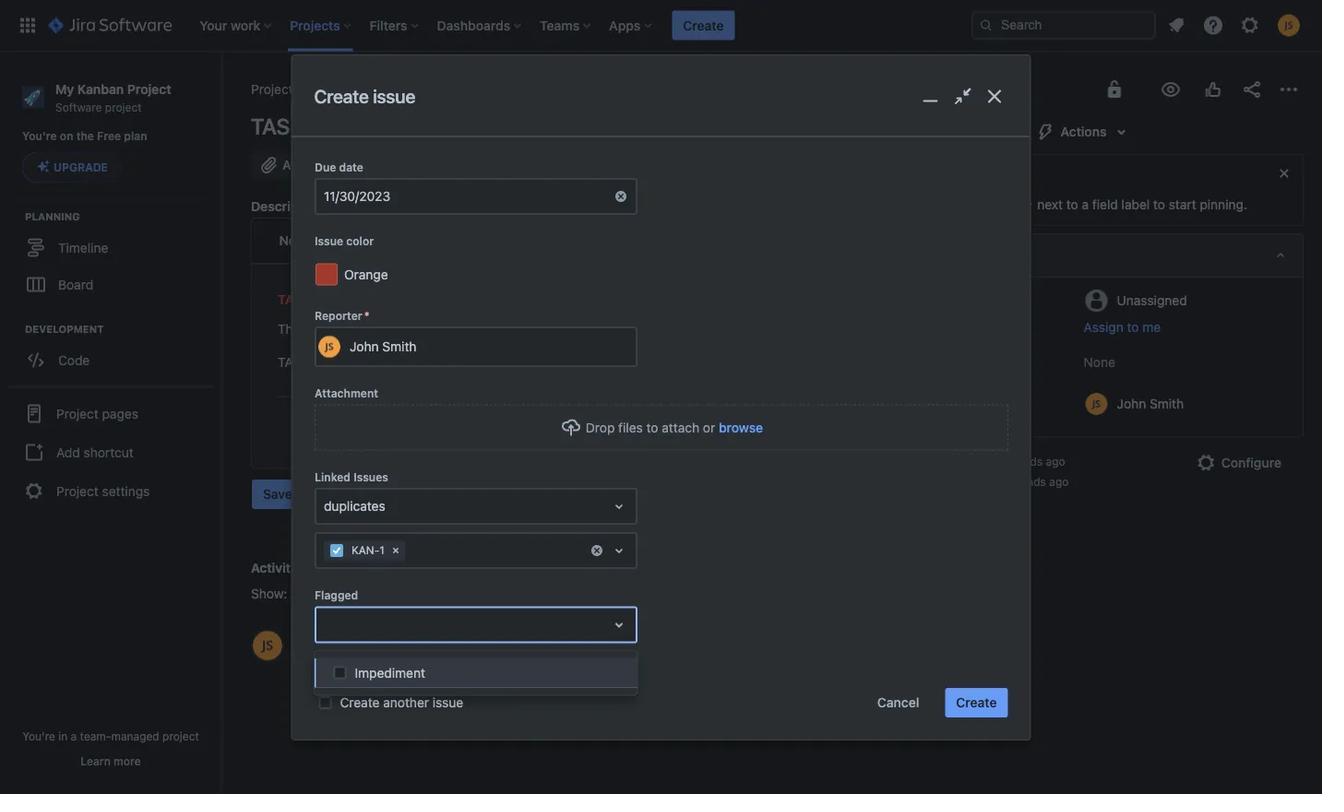 Task type: describe. For each thing, give the bounding box(es) containing it.
is
[[306, 322, 316, 337]]

to inside button
[[1128, 320, 1139, 335]]

project up allows the planned start date for a piece of work to be set.
[[414, 82, 456, 97]]

create banner
[[0, 0, 1323, 52]]

task for task 1
[[251, 114, 304, 139]]

0 vertical spatial date
[[442, 124, 465, 137]]

create inside primary element
[[683, 18, 724, 33]]

flag
[[364, 650, 384, 663]]

save
[[263, 487, 292, 502]]

create button inside dialog
[[946, 689, 1008, 718]]

to right next
[[1067, 197, 1079, 212]]

upgrade button
[[23, 153, 122, 182]]

project pages link
[[7, 394, 214, 434]]

code link
[[9, 342, 212, 379]]

project pages
[[56, 406, 138, 421]]

create issue dialog
[[292, 0, 1031, 740]]

start inside the create issue dialog
[[415, 124, 439, 137]]

linked
[[314, 471, 350, 483]]

configure
[[1222, 456, 1282, 471]]

issue color
[[314, 235, 374, 248]]

1 vertical spatial date
[[339, 160, 363, 173]]

pages
[[102, 406, 138, 421]]

the for this is the first task for project 1
[[319, 322, 338, 337]]

task 1 description:
[[278, 292, 415, 307]]

a inside dialog
[[485, 124, 491, 137]]

plan
[[124, 130, 147, 143]]

board
[[58, 277, 93, 292]]

software
[[55, 100, 102, 113]]

1 right the task
[[461, 322, 467, 337]]

my kanban project
[[344, 82, 456, 97]]

to right files
[[646, 420, 658, 435]]

Select Issue text field
[[408, 542, 412, 560]]

task 1 date: oct 30, 2023
[[278, 355, 440, 370]]

1 open image from the top
[[608, 495, 630, 518]]

learn more button
[[81, 754, 141, 769]]

for for task
[[396, 322, 413, 337]]

kanban for my kanban project
[[366, 82, 410, 97]]

of
[[525, 124, 536, 137]]

comments
[[338, 587, 404, 602]]

activity
[[251, 561, 298, 576]]

more
[[114, 755, 141, 768]]

allows for allows the planned start date for a piece of work to be set.
[[314, 124, 348, 137]]

shortcut
[[84, 445, 134, 460]]

you're for you're in a team-managed project
[[22, 730, 55, 743]]

my for my kanban project
[[344, 82, 362, 97]]

oct
[[362, 355, 383, 370]]

group containing project pages
[[7, 386, 214, 517]]

pinning.
[[1200, 197, 1248, 212]]

add
[[56, 445, 80, 460]]

work
[[539, 124, 564, 137]]

open image inside flagged element
[[608, 614, 630, 636]]

attach button
[[251, 150, 334, 180]]

be
[[580, 124, 593, 137]]

free
[[97, 130, 121, 143]]

no restrictions image
[[1104, 78, 1126, 101]]

development
[[25, 323, 104, 335]]

orange
[[344, 267, 388, 282]]

or
[[703, 420, 715, 435]]

add shortcut
[[56, 445, 134, 460]]

my for my kanban project software project
[[55, 81, 74, 96]]

hide message image
[[1274, 162, 1296, 185]]

reporter for reporter
[[946, 397, 993, 410]]

create button inside primary element
[[672, 11, 735, 40]]

1 for task 1
[[308, 114, 318, 139]]

press
[[339, 673, 368, 686]]

Description - Main content area, start typing to enter text. text field
[[278, 292, 853, 442]]

reporter *
[[314, 309, 369, 322]]

assign
[[1084, 320, 1124, 335]]

show:
[[251, 587, 287, 602]]

this is the first task for project 1
[[278, 322, 467, 337]]

project up add on the left of the page
[[56, 406, 99, 421]]

projects
[[251, 82, 300, 97]]

drop files to attach or browse
[[586, 420, 763, 435]]

due date
[[314, 160, 363, 173]]

next to a field label to start pinning.
[[1034, 197, 1248, 212]]

date:
[[322, 355, 354, 370]]

create another issue
[[340, 695, 464, 711]]

my kanban project link
[[322, 78, 456, 101]]

allows for allows to flag issues with impediments.
[[314, 650, 348, 663]]

board link
[[9, 266, 212, 303]]

1 vertical spatial ago
[[1050, 475, 1069, 488]]

task 1
[[251, 114, 318, 139]]

project inside the description - main content area, start typing to enter text. text box
[[416, 322, 458, 337]]

5 seconds ago 5 seconds ago
[[989, 455, 1069, 488]]

you're on the free plan
[[22, 130, 147, 143]]

30,
[[386, 355, 405, 370]]

issue
[[314, 235, 343, 248]]

clear image
[[589, 543, 604, 558]]

planned
[[370, 124, 412, 137]]

none
[[1084, 355, 1116, 370]]

assign to me button
[[1084, 318, 1285, 337]]

change color, orange selected image
[[315, 263, 337, 285]]

to left flag at left bottom
[[351, 650, 361, 663]]

all button
[[299, 583, 325, 605]]

in
[[58, 730, 68, 743]]

this
[[278, 322, 303, 337]]

menu bar containing all
[[295, 583, 476, 605]]

project inside the my kanban project software project
[[127, 81, 171, 96]]

browse
[[719, 420, 763, 435]]

search image
[[979, 18, 994, 33]]

issues
[[387, 650, 419, 663]]

project down add on the left of the page
[[56, 484, 99, 499]]

configure link
[[1185, 449, 1293, 478]]

2 vertical spatial task
[[278, 355, 310, 370]]

open image
[[608, 540, 630, 562]]

on
[[60, 130, 73, 143]]

my kanban project software project
[[55, 81, 171, 113]]



Task type: vqa. For each thing, say whether or not it's contained in the screenshot.
rightmost kanban
yes



Task type: locate. For each thing, give the bounding box(es) containing it.
issue down comment
[[433, 695, 464, 711]]

task
[[368, 322, 393, 337]]

the inside text box
[[319, 322, 338, 337]]

next
[[1038, 197, 1063, 212]]

start
[[415, 124, 439, 137], [1169, 197, 1197, 212]]

0 vertical spatial issue
[[373, 85, 415, 107]]

1 you're from the top
[[22, 130, 57, 143]]

with
[[422, 650, 444, 663]]

issues
[[353, 471, 388, 483]]

1 kanban from the left
[[77, 81, 124, 96]]

2 vertical spatial project
[[163, 730, 199, 743]]

2 horizontal spatial project
[[416, 322, 458, 337]]

timeline link
[[9, 229, 212, 266]]

project settings
[[56, 484, 150, 499]]

task down projects link
[[251, 114, 304, 139]]

1 horizontal spatial my
[[344, 82, 362, 97]]

1
[[308, 114, 318, 139], [314, 292, 321, 307], [461, 322, 467, 337], [313, 355, 319, 370], [379, 544, 384, 557]]

1 down change color, orange selected image
[[314, 292, 321, 307]]

0 horizontal spatial my
[[55, 81, 74, 96]]

a
[[485, 124, 491, 137], [1082, 197, 1089, 212], [71, 730, 77, 743]]

development group
[[9, 322, 221, 384]]

the right the is
[[319, 322, 338, 337]]

0 horizontal spatial cancel
[[318, 487, 360, 502]]

2 horizontal spatial the
[[351, 124, 367, 137]]

to right m
[[391, 673, 401, 686]]

learn
[[81, 755, 111, 768]]

to left the me on the top right of the page
[[1128, 320, 1139, 335]]

for inside the create issue dialog
[[468, 124, 482, 137]]

piece
[[494, 124, 522, 137]]

*
[[364, 309, 369, 322]]

field
[[1093, 197, 1119, 212]]

john
[[349, 339, 379, 354]]

1 vertical spatial project
[[416, 322, 458, 337]]

cancel button
[[307, 480, 371, 509], [867, 689, 931, 718]]

project up 2023
[[416, 322, 458, 337]]

1 horizontal spatial start
[[1169, 197, 1197, 212]]

start left 'pinning.'
[[1169, 197, 1197, 212]]

the right the on
[[76, 130, 94, 143]]

reporter for reporter *
[[314, 309, 362, 322]]

issue
[[373, 85, 415, 107], [433, 695, 464, 711]]

set.
[[596, 124, 616, 137]]

2 horizontal spatial a
[[1082, 197, 1089, 212]]

kanban up software
[[77, 81, 124, 96]]

for for date
[[468, 124, 482, 137]]

1 horizontal spatial kanban
[[366, 82, 410, 97]]

0 horizontal spatial kanban
[[77, 81, 124, 96]]

flagged
[[314, 589, 358, 602]]

code
[[58, 353, 90, 368]]

1 allows from the top
[[314, 124, 348, 137]]

project settings link
[[7, 471, 214, 512]]

0 vertical spatial open image
[[608, 495, 630, 518]]

1 for task 1 description:
[[314, 292, 321, 307]]

1 horizontal spatial the
[[319, 322, 338, 337]]

task for task 1 description:
[[278, 292, 311, 307]]

create button
[[672, 11, 735, 40], [946, 689, 1008, 718]]

1 vertical spatial task
[[278, 292, 311, 307]]

start right planned
[[415, 124, 439, 137]]

allows
[[314, 124, 348, 137], [314, 650, 348, 663]]

0 horizontal spatial a
[[71, 730, 77, 743]]

linked issues
[[314, 471, 388, 483]]

color
[[346, 235, 374, 248]]

1 inside the create issue dialog
[[379, 544, 384, 557]]

kan-1
[[351, 544, 384, 557]]

0 horizontal spatial date
[[339, 160, 363, 173]]

the inside dialog
[[351, 124, 367, 137]]

kanban for my kanban project software project
[[77, 81, 124, 96]]

for inside the description - main content area, start typing to enter text. text box
[[396, 322, 413, 337]]

projects link
[[251, 78, 300, 101]]

2 kanban from the left
[[366, 82, 410, 97]]

smith
[[382, 339, 416, 354]]

1 vertical spatial cancel button
[[867, 689, 931, 718]]

project
[[127, 81, 171, 96], [414, 82, 456, 97], [56, 406, 99, 421], [56, 484, 99, 499]]

0 horizontal spatial the
[[76, 130, 94, 143]]

1 vertical spatial a
[[1082, 197, 1089, 212]]

1 left "date:"
[[313, 355, 319, 370]]

you're in a team-managed project
[[22, 730, 199, 743]]

add shortcut button
[[7, 434, 214, 471]]

first
[[342, 322, 365, 337]]

jira software image
[[48, 14, 172, 36], [48, 14, 172, 36]]

project
[[105, 100, 142, 113], [416, 322, 458, 337], [163, 730, 199, 743]]

files
[[618, 420, 643, 435]]

my inside the my kanban project software project
[[55, 81, 74, 96]]

kan-
[[351, 544, 379, 557]]

0 horizontal spatial project
[[105, 100, 142, 113]]

reporter down task 1 description:
[[314, 309, 362, 322]]

1 vertical spatial open image
[[608, 614, 630, 636]]

impediments.
[[447, 650, 517, 663]]

you're
[[22, 130, 57, 143], [22, 730, 55, 743]]

open image up open icon
[[608, 495, 630, 518]]

1 vertical spatial you're
[[22, 730, 55, 743]]

pro
[[295, 673, 314, 686]]

0 vertical spatial project
[[105, 100, 142, 113]]

1 horizontal spatial project
[[163, 730, 199, 743]]

0 vertical spatial seconds
[[999, 455, 1043, 468]]

for left the piece
[[468, 124, 482, 137]]

a left field
[[1082, 197, 1089, 212]]

a left the piece
[[485, 124, 491, 137]]

0 vertical spatial ago
[[1046, 455, 1066, 468]]

reporter inside the create issue dialog
[[314, 309, 362, 322]]

settings
[[102, 484, 150, 499]]

clear image
[[388, 543, 403, 558]]

group
[[7, 386, 214, 517]]

me
[[1143, 320, 1161, 335]]

date right due
[[339, 160, 363, 173]]

for up smith
[[396, 322, 413, 337]]

task up this
[[278, 292, 311, 307]]

a right the in
[[71, 730, 77, 743]]

0 horizontal spatial issue
[[373, 85, 415, 107]]

project inside the my kanban project software project
[[105, 100, 142, 113]]

a for you're in a team-managed project
[[71, 730, 77, 743]]

m
[[375, 674, 384, 686]]

0 horizontal spatial reporter
[[314, 309, 362, 322]]

description:
[[324, 292, 415, 307]]

cancel inside the create issue dialog
[[878, 695, 920, 711]]

1 vertical spatial issue
[[433, 695, 464, 711]]

Add a comment… field
[[295, 628, 880, 665]]

assign to me
[[1084, 320, 1161, 335]]

0 vertical spatial cancel
[[318, 487, 360, 502]]

1 up attach
[[308, 114, 318, 139]]

kanban up planned
[[366, 82, 410, 97]]

open image down open icon
[[608, 614, 630, 636]]

allows to flag issues with impediments.
[[314, 650, 517, 663]]

2 open image from the top
[[608, 614, 630, 636]]

you're left the in
[[22, 730, 55, 743]]

you're for you're on the free plan
[[22, 130, 57, 143]]

menu bar
[[295, 583, 476, 605]]

2 allows from the top
[[314, 650, 348, 663]]

managed
[[111, 730, 159, 743]]

impediment
[[355, 665, 425, 681]]

my kanban project image
[[322, 82, 337, 97]]

allows up due
[[314, 124, 348, 137]]

2023
[[409, 355, 440, 370]]

1 vertical spatial for
[[396, 322, 413, 337]]

the
[[351, 124, 367, 137], [76, 130, 94, 143], [319, 322, 338, 337]]

all
[[304, 587, 320, 602]]

project right managed
[[163, 730, 199, 743]]

1 for kan-1
[[379, 544, 384, 557]]

1 horizontal spatial a
[[485, 124, 491, 137]]

1 horizontal spatial date
[[442, 124, 465, 137]]

project up plan
[[105, 100, 142, 113]]

1 horizontal spatial cancel button
[[867, 689, 931, 718]]

another
[[383, 695, 429, 711]]

1 vertical spatial start
[[1169, 197, 1197, 212]]

allows up tip:
[[314, 650, 348, 663]]

comments button
[[332, 583, 410, 605]]

1 horizontal spatial create button
[[946, 689, 1008, 718]]

clear image
[[613, 189, 628, 204]]

0 vertical spatial you're
[[22, 130, 57, 143]]

create
[[683, 18, 724, 33], [314, 85, 369, 107], [340, 695, 380, 711], [957, 695, 997, 711]]

1 vertical spatial seconds
[[1003, 475, 1047, 488]]

0 vertical spatial create button
[[672, 11, 735, 40]]

discard & close image
[[982, 83, 1008, 110]]

cancel
[[318, 487, 360, 502], [878, 695, 920, 711]]

description
[[251, 199, 322, 214]]

john smith
[[349, 339, 416, 354]]

due
[[314, 160, 336, 173]]

to left be
[[567, 124, 577, 137]]

primary element
[[11, 0, 972, 51]]

task down this
[[278, 355, 310, 370]]

0 vertical spatial for
[[468, 124, 482, 137]]

0 vertical spatial reporter
[[314, 309, 362, 322]]

2 my from the left
[[344, 82, 362, 97]]

comment
[[404, 673, 453, 686]]

date left the piece
[[442, 124, 465, 137]]

for
[[468, 124, 482, 137], [396, 322, 413, 337]]

profile image of john smith image
[[253, 631, 282, 661]]

kanban inside the my kanban project software project
[[77, 81, 124, 96]]

1 vertical spatial cancel
[[878, 695, 920, 711]]

issue up planned
[[373, 85, 415, 107]]

learn more
[[81, 755, 141, 768]]

attach
[[662, 420, 699, 435]]

attach
[[282, 157, 323, 173]]

0 vertical spatial cancel button
[[307, 480, 371, 509]]

0 vertical spatial a
[[485, 124, 491, 137]]

reporter
[[314, 309, 362, 322], [946, 397, 993, 410]]

1 vertical spatial create button
[[946, 689, 1008, 718]]

1 horizontal spatial for
[[468, 124, 482, 137]]

1 my from the left
[[55, 81, 74, 96]]

flagged element
[[314, 607, 637, 695]]

0 vertical spatial allows
[[314, 124, 348, 137]]

project up plan
[[127, 81, 171, 96]]

0 horizontal spatial create button
[[672, 11, 735, 40]]

1 vertical spatial allows
[[314, 650, 348, 663]]

planning
[[25, 210, 80, 222]]

minimize image
[[918, 83, 944, 110]]

you're left the on
[[22, 130, 57, 143]]

1 left clear image
[[379, 544, 384, 557]]

timeline
[[58, 240, 108, 255]]

0 vertical spatial start
[[415, 124, 439, 137]]

planning group
[[9, 209, 221, 309]]

2 you're from the top
[[22, 730, 55, 743]]

reporter up 5 seconds ago 5 seconds ago
[[946, 397, 993, 410]]

0 horizontal spatial start
[[415, 124, 439, 137]]

1 vertical spatial reporter
[[946, 397, 993, 410]]

1 for task 1 date: oct 30, 2023
[[313, 355, 319, 370]]

unassigned
[[1117, 293, 1188, 308]]

exit full screen image
[[950, 83, 976, 110]]

open image
[[608, 495, 630, 518], [608, 614, 630, 636]]

0 horizontal spatial for
[[396, 322, 413, 337]]

0 vertical spatial task
[[251, 114, 304, 139]]

attachment
[[314, 387, 378, 400]]

ago
[[1046, 455, 1066, 468], [1050, 475, 1069, 488]]

pro tip: press m to comment
[[295, 673, 453, 686]]

my right my kanban project icon
[[344, 82, 362, 97]]

1 horizontal spatial cancel
[[878, 695, 920, 711]]

1 vertical spatial 5
[[993, 475, 1000, 488]]

team-
[[80, 730, 111, 743]]

upload image
[[560, 417, 582, 439]]

5
[[989, 455, 996, 468], [993, 475, 1000, 488]]

Search field
[[972, 11, 1157, 40]]

0 horizontal spatial cancel button
[[307, 480, 371, 509]]

the for you're on the free plan
[[76, 130, 94, 143]]

1 horizontal spatial reporter
[[946, 397, 993, 410]]

upgrade
[[54, 161, 108, 174]]

john smith image
[[318, 336, 340, 358]]

to right "label"
[[1154, 197, 1166, 212]]

my
[[55, 81, 74, 96], [344, 82, 362, 97]]

task
[[251, 114, 304, 139], [278, 292, 311, 307], [278, 355, 310, 370]]

2 vertical spatial a
[[71, 730, 77, 743]]

my up software
[[55, 81, 74, 96]]

0 vertical spatial 5
[[989, 455, 996, 468]]

11/30/2023
[[324, 189, 390, 204]]

a for next to a field label to start pinning.
[[1082, 197, 1089, 212]]

the left planned
[[351, 124, 367, 137]]

1 horizontal spatial issue
[[433, 695, 464, 711]]



